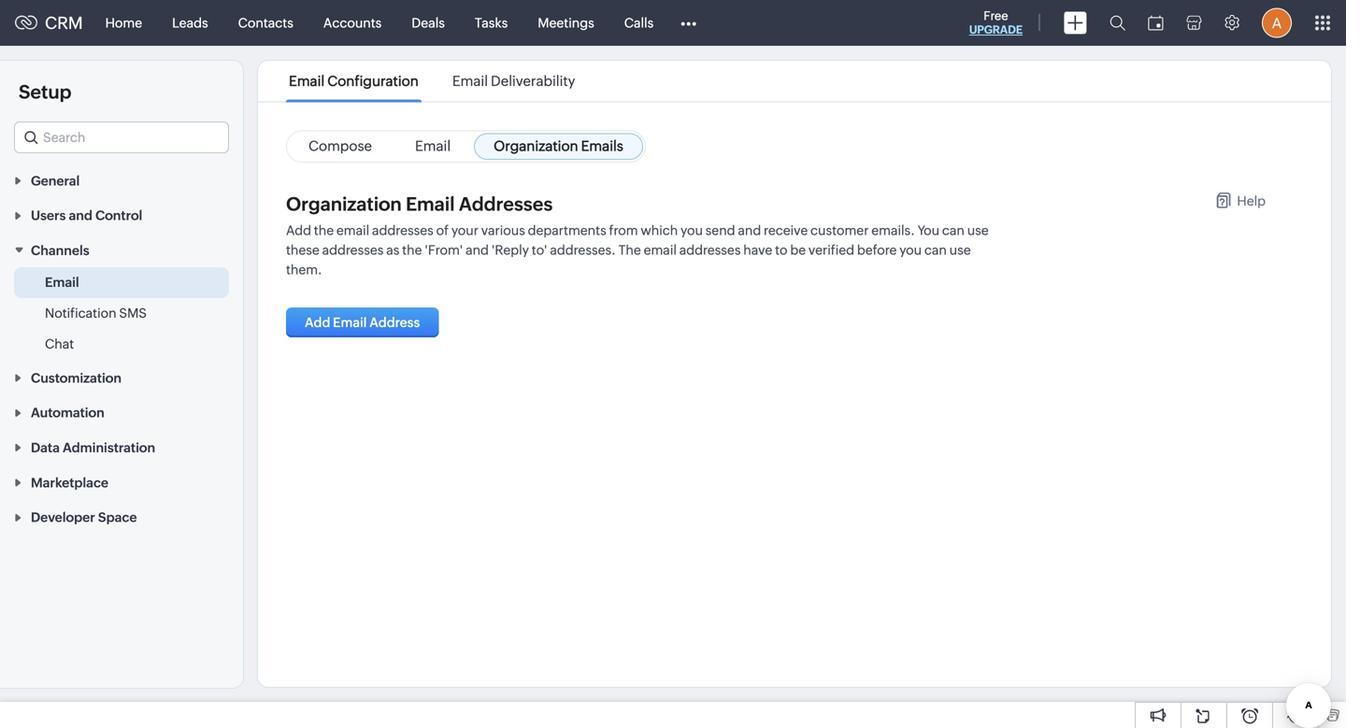 Task type: describe. For each thing, give the bounding box(es) containing it.
1 horizontal spatial and
[[466, 243, 489, 258]]

control
[[95, 208, 142, 223]]

marketplace button
[[0, 465, 243, 500]]

add the email addresses of your various departments from which you send and receive customer emails. you can use these addresses as the 'from' and 'reply to' addresses. the email addresses have to be verified before you can use them.
[[286, 223, 989, 277]]

crm link
[[15, 13, 83, 32]]

channels button
[[0, 232, 243, 267]]

compose
[[309, 138, 372, 154]]

verified
[[809, 243, 855, 258]]

customization button
[[0, 360, 243, 395]]

have
[[744, 243, 772, 258]]

crm
[[45, 13, 83, 32]]

organization for organization email addresses
[[286, 194, 402, 215]]

add email address
[[305, 315, 420, 330]]

organization for organization emails
[[494, 138, 578, 154]]

channels
[[31, 243, 89, 258]]

address
[[369, 315, 420, 330]]

setup
[[19, 81, 72, 103]]

1 vertical spatial can
[[925, 243, 947, 258]]

Other Modules field
[[669, 8, 709, 38]]

add for add email address
[[305, 315, 330, 330]]

'reply
[[492, 243, 529, 258]]

developer space
[[31, 510, 137, 525]]

add email address button
[[286, 308, 439, 338]]

administration
[[63, 440, 155, 455]]

receive
[[764, 223, 808, 238]]

email up the organization email addresses
[[415, 138, 451, 154]]

general button
[[0, 163, 243, 198]]

addresses down send
[[679, 243, 741, 258]]

'from'
[[425, 243, 463, 258]]

notification
[[45, 306, 116, 321]]

search image
[[1110, 15, 1126, 31]]

leads link
[[157, 0, 223, 45]]

email configuration link
[[286, 73, 421, 89]]

users and control button
[[0, 198, 243, 232]]

create menu image
[[1064, 12, 1087, 34]]

email down tasks
[[452, 73, 488, 89]]

email deliverability
[[452, 73, 575, 89]]

to'
[[532, 243, 547, 258]]

add for add the email addresses of your various departments from which you send and receive customer emails. you can use these addresses as the 'from' and 'reply to' addresses. the email addresses have to be verified before you can use them.
[[286, 223, 311, 238]]

developer space button
[[0, 500, 243, 534]]

developer
[[31, 510, 95, 525]]

of
[[436, 223, 449, 238]]

the
[[619, 243, 641, 258]]

2 horizontal spatial and
[[738, 223, 761, 238]]

automation
[[31, 405, 104, 420]]

0 vertical spatial use
[[967, 223, 989, 238]]

data
[[31, 440, 60, 455]]

from
[[609, 223, 638, 238]]

deals link
[[397, 0, 460, 45]]

1 vertical spatial the
[[402, 243, 422, 258]]

calls
[[624, 15, 654, 30]]

chat link
[[45, 335, 74, 353]]

and inside dropdown button
[[69, 208, 92, 223]]

you
[[918, 223, 940, 238]]

email link inside channels region
[[45, 273, 79, 292]]

notification sms
[[45, 306, 147, 321]]

as
[[386, 243, 400, 258]]

meetings
[[538, 15, 594, 30]]

which
[[641, 223, 678, 238]]

customer
[[811, 223, 869, 238]]

send
[[706, 223, 735, 238]]

tasks
[[475, 15, 508, 30]]

organization emails
[[494, 138, 623, 154]]

leads
[[172, 15, 208, 30]]

email inside button
[[333, 315, 367, 330]]

deliverability
[[491, 73, 575, 89]]

notification sms link
[[45, 304, 147, 323]]

0 vertical spatial you
[[681, 223, 703, 238]]



Task type: vqa. For each thing, say whether or not it's contained in the screenshot.
ninth 5555 from the bottom of the page
no



Task type: locate. For each thing, give the bounding box(es) containing it.
email deliverability link
[[450, 73, 578, 89]]

1 vertical spatial you
[[900, 243, 922, 258]]

compose link
[[289, 133, 392, 160]]

addresses
[[372, 223, 434, 238], [322, 243, 384, 258], [679, 243, 741, 258]]

1 horizontal spatial the
[[402, 243, 422, 258]]

1 vertical spatial email
[[644, 243, 677, 258]]

0 horizontal spatial organization
[[286, 194, 402, 215]]

list containing email configuration
[[272, 61, 592, 101]]

sms
[[119, 306, 147, 321]]

organization
[[494, 138, 578, 154], [286, 194, 402, 215]]

users and control
[[31, 208, 142, 223]]

and
[[69, 208, 92, 223], [738, 223, 761, 238], [466, 243, 489, 258]]

email configuration
[[289, 73, 419, 89]]

0 vertical spatial add
[[286, 223, 311, 238]]

organization inside the organization emails link
[[494, 138, 578, 154]]

organization email addresses
[[286, 194, 553, 215]]

addresses left as
[[322, 243, 384, 258]]

meetings link
[[523, 0, 609, 45]]

help
[[1237, 194, 1266, 208]]

0 vertical spatial can
[[942, 223, 965, 238]]

free
[[984, 9, 1008, 23]]

emails
[[581, 138, 623, 154]]

various
[[481, 223, 525, 238]]

0 vertical spatial email link
[[395, 133, 470, 160]]

1 vertical spatial use
[[950, 243, 971, 258]]

data administration
[[31, 440, 155, 455]]

them.
[[286, 262, 322, 277]]

home link
[[90, 0, 157, 45]]

use
[[967, 223, 989, 238], [950, 243, 971, 258]]

0 horizontal spatial the
[[314, 223, 334, 238]]

0 vertical spatial organization
[[494, 138, 578, 154]]

addresses.
[[550, 243, 616, 258]]

email
[[336, 223, 369, 238], [644, 243, 677, 258]]

and down your
[[466, 243, 489, 258]]

the right as
[[402, 243, 422, 258]]

search element
[[1099, 0, 1137, 46]]

you left send
[[681, 223, 703, 238]]

add down them.
[[305, 315, 330, 330]]

email up of at the top
[[406, 194, 455, 215]]

0 vertical spatial the
[[314, 223, 334, 238]]

1 horizontal spatial you
[[900, 243, 922, 258]]

and right users
[[69, 208, 92, 223]]

email down channels
[[45, 275, 79, 290]]

tasks link
[[460, 0, 523, 45]]

contacts
[[238, 15, 293, 30]]

Search text field
[[15, 122, 228, 152]]

can right you
[[942, 223, 965, 238]]

space
[[98, 510, 137, 525]]

chat
[[45, 337, 74, 352]]

email inside channels region
[[45, 275, 79, 290]]

channels region
[[0, 267, 243, 360]]

accounts link
[[308, 0, 397, 45]]

email link down channels
[[45, 273, 79, 292]]

can down you
[[925, 243, 947, 258]]

None field
[[14, 122, 229, 153]]

0 horizontal spatial email
[[336, 223, 369, 238]]

1 horizontal spatial email link
[[395, 133, 470, 160]]

addresses up as
[[372, 223, 434, 238]]

organization down compose link
[[286, 194, 402, 215]]

the
[[314, 223, 334, 238], [402, 243, 422, 258]]

add inside add email address button
[[305, 315, 330, 330]]

1 vertical spatial organization
[[286, 194, 402, 215]]

and up have
[[738, 223, 761, 238]]

can
[[942, 223, 965, 238], [925, 243, 947, 258]]

use right you
[[967, 223, 989, 238]]

use right before
[[950, 243, 971, 258]]

contacts link
[[223, 0, 308, 45]]

add
[[286, 223, 311, 238], [305, 315, 330, 330]]

automation button
[[0, 395, 243, 430]]

1 vertical spatial add
[[305, 315, 330, 330]]

emails.
[[872, 223, 915, 238]]

1 horizontal spatial email
[[644, 243, 677, 258]]

free upgrade
[[969, 9, 1023, 36]]

calls link
[[609, 0, 669, 45]]

general
[[31, 173, 80, 188]]

marketplace
[[31, 475, 109, 490]]

calendar image
[[1148, 15, 1164, 30]]

0 horizontal spatial you
[[681, 223, 703, 238]]

list
[[272, 61, 592, 101]]

deals
[[412, 15, 445, 30]]

add inside add the email addresses of your various departments from which you send and receive customer emails. you can use these addresses as the 'from' and 'reply to' addresses. the email addresses have to be verified before you can use them.
[[286, 223, 311, 238]]

0 vertical spatial email
[[336, 223, 369, 238]]

these
[[286, 243, 320, 258]]

1 vertical spatial email link
[[45, 273, 79, 292]]

profile image
[[1262, 8, 1292, 38]]

customization
[[31, 371, 122, 386]]

upgrade
[[969, 23, 1023, 36]]

users
[[31, 208, 66, 223]]

create menu element
[[1053, 0, 1099, 45]]

1 horizontal spatial organization
[[494, 138, 578, 154]]

configuration
[[327, 73, 419, 89]]

email down the organization email addresses
[[336, 223, 369, 238]]

accounts
[[323, 15, 382, 30]]

0 horizontal spatial email link
[[45, 273, 79, 292]]

email left address
[[333, 315, 367, 330]]

addresses
[[459, 194, 553, 215]]

profile element
[[1251, 0, 1303, 45]]

before
[[857, 243, 897, 258]]

email
[[289, 73, 325, 89], [452, 73, 488, 89], [415, 138, 451, 154], [406, 194, 455, 215], [45, 275, 79, 290], [333, 315, 367, 330]]

email link up the organization email addresses
[[395, 133, 470, 160]]

be
[[790, 243, 806, 258]]

add up these
[[286, 223, 311, 238]]

email left configuration
[[289, 73, 325, 89]]

organization emails link
[[474, 133, 643, 160]]

email link
[[395, 133, 470, 160], [45, 273, 79, 292]]

email down which
[[644, 243, 677, 258]]

your
[[451, 223, 479, 238]]

you down emails.
[[900, 243, 922, 258]]

departments
[[528, 223, 606, 238]]

home
[[105, 15, 142, 30]]

you
[[681, 223, 703, 238], [900, 243, 922, 258]]

0 horizontal spatial and
[[69, 208, 92, 223]]

to
[[775, 243, 788, 258]]

the up these
[[314, 223, 334, 238]]

organization down deliverability
[[494, 138, 578, 154]]

data administration button
[[0, 430, 243, 465]]



